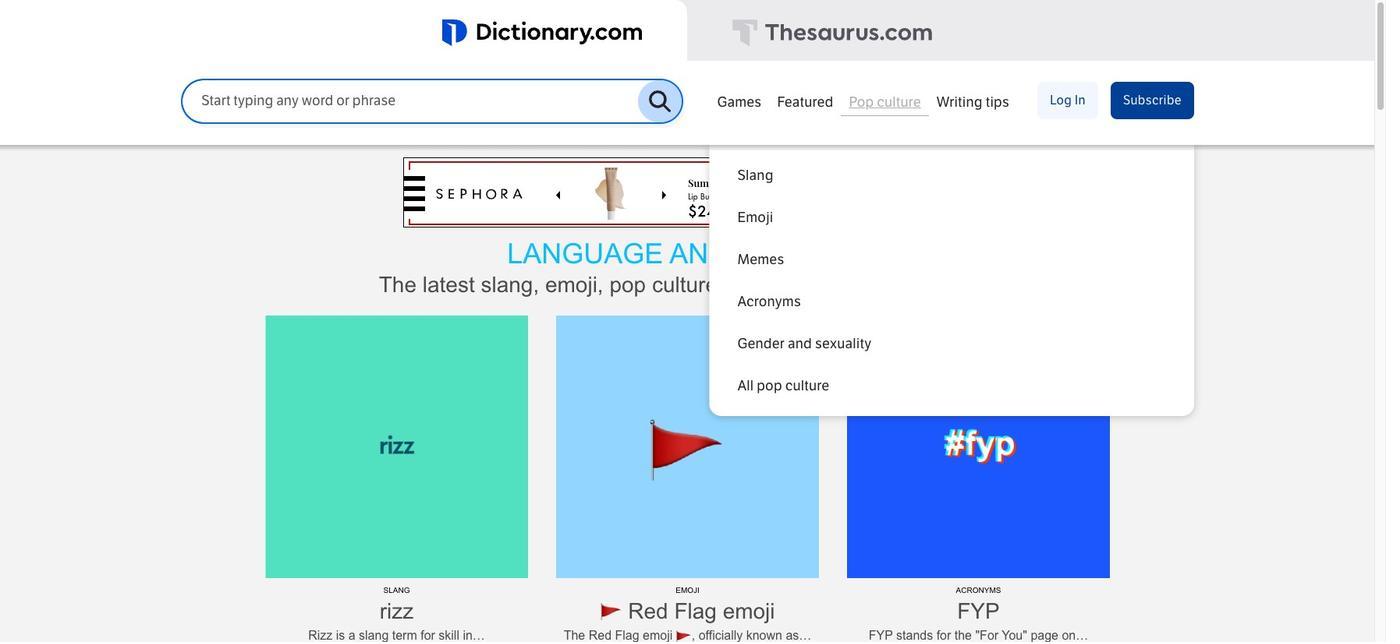 Task type: describe. For each thing, give the bounding box(es) containing it.
dark blue green text "rizz" on light blue green background image
[[265, 316, 528, 579]]

in
[[1075, 93, 1086, 108]]

slang link for rizz
[[384, 587, 410, 595]]

gender
[[738, 335, 785, 353]]

culture inside the 'language and culture the latest slang, emoji, pop culture terms, acronyms, and more.'
[[652, 273, 718, 297]]

subscribe
[[1123, 93, 1182, 108]]

tips
[[986, 94, 1010, 111]]

you"
[[1002, 629, 1027, 643]]

and inside pages menu "element"
[[788, 335, 812, 353]]

on…
[[1062, 629, 1089, 643]]

language
[[507, 238, 663, 270]]

terms,
[[724, 273, 785, 297]]

pop inside the 'language and culture the latest slang, emoji, pop culture terms, acronyms, and more.'
[[610, 273, 646, 297]]

0 vertical spatial acronyms link
[[719, 281, 1185, 323]]

slang
[[359, 629, 389, 643]]

fyp option
[[847, 316, 1110, 643]]

memes link
[[719, 239, 1185, 281]]

term
[[392, 629, 417, 643]]

the inside emoji 🚩 red flag emoji the red flag emoji 🚩, officially known as…
[[564, 629, 585, 643]]

featured
[[777, 94, 834, 111]]

for inside slang rizz rizz is a slang term for skill in…
[[421, 629, 435, 643]]

is
[[336, 629, 345, 643]]

acronyms,
[[791, 273, 891, 297]]

culture inside all pop culture "link"
[[785, 378, 830, 395]]

for inside acronyms fyp fyp stands for the "for you" page on…
[[937, 629, 951, 643]]

memes
[[738, 251, 784, 268]]

language and culture the latest slang, emoji, pop culture terms, acronyms, and more.
[[379, 238, 996, 297]]

pop culture
[[849, 93, 921, 110]]

a
[[349, 629, 355, 643]]

the inside the 'language and culture the latest slang, emoji, pop culture terms, acronyms, and more.'
[[379, 273, 417, 297]]

pop
[[849, 93, 874, 110]]

🚩,
[[676, 629, 695, 643]]

writing tips
[[937, 94, 1010, 111]]

pop inside "link"
[[757, 378, 782, 395]]

Start typing any word or phrase text field
[[183, 92, 638, 111]]

officially
[[699, 629, 743, 643]]

rizz
[[380, 600, 414, 624]]

in…
[[463, 629, 485, 643]]

as…
[[786, 629, 812, 643]]

stands
[[896, 629, 933, 643]]

all pop culture link
[[719, 365, 1185, 407]]

emoji,
[[545, 273, 604, 297]]

pop culture link
[[841, 85, 929, 116]]

slang for slang rizz rizz is a slang term for skill in…
[[384, 587, 410, 595]]

1 vertical spatial red
[[589, 629, 612, 643]]

all pop culture
[[738, 378, 830, 395]]

acronyms fyp fyp stands for the "for you" page on…
[[869, 587, 1089, 643]]

more.
[[940, 273, 996, 297]]

0 horizontal spatial flag
[[615, 629, 639, 643]]

games
[[717, 94, 762, 111]]

writing tips link
[[929, 86, 1017, 115]]

skill
[[439, 629, 460, 643]]

gender and sexuality
[[738, 335, 872, 353]]

slang link for emoji
[[719, 154, 1185, 197]]

🚩
[[600, 600, 622, 624]]

rizz option
[[265, 316, 528, 643]]



Task type: vqa. For each thing, say whether or not it's contained in the screenshot.


Task type: locate. For each thing, give the bounding box(es) containing it.
emoji
[[723, 600, 775, 624], [643, 629, 673, 643]]

flag down 🚩
[[615, 629, 639, 643]]

0 vertical spatial emoji
[[723, 600, 775, 624]]

log in button
[[1038, 82, 1099, 119]]

rizz
[[308, 629, 333, 643]]

acronyms
[[738, 293, 801, 311], [956, 587, 1001, 595]]

🚩 red flag emoji image
[[556, 316, 819, 579]]

emoji left 🚩,
[[643, 629, 673, 643]]

0 horizontal spatial red
[[589, 629, 612, 643]]

slang,
[[481, 273, 539, 297]]

log
[[1050, 93, 1072, 108]]

0 vertical spatial slang
[[738, 167, 774, 184]]

0 horizontal spatial pop
[[610, 273, 646, 297]]

1 vertical spatial emoji
[[643, 629, 673, 643]]

acronyms up "gender"
[[738, 293, 801, 311]]

1 horizontal spatial emoji
[[723, 600, 775, 624]]

culture down the gender and sexuality
[[785, 378, 830, 395]]

games link
[[710, 86, 770, 115]]

1 horizontal spatial slang link
[[719, 154, 1185, 197]]

0 vertical spatial red
[[628, 600, 668, 624]]

🚩 red flag emoji option
[[556, 316, 819, 643]]

1 horizontal spatial acronyms
[[956, 587, 1001, 595]]

red
[[628, 600, 668, 624], [589, 629, 612, 643]]

0 horizontal spatial emoji link
[[676, 587, 700, 595]]

0 horizontal spatial acronyms
[[738, 293, 801, 311]]

for left 'skill'
[[421, 629, 435, 643]]

and inside the 'language and culture the latest slang, emoji, pop culture terms, acronyms, and more.'
[[897, 273, 934, 297]]

1 horizontal spatial culture
[[785, 378, 830, 395]]

1 horizontal spatial slang
[[738, 167, 774, 184]]

1 horizontal spatial emoji
[[738, 209, 774, 226]]

known
[[746, 629, 783, 643]]

1 for from the left
[[421, 629, 435, 643]]

slang link up rizz link
[[384, 587, 410, 595]]

and
[[897, 273, 934, 297], [788, 335, 812, 353]]

page
[[1031, 629, 1059, 643]]

writing
[[937, 94, 983, 111]]

flag up 🚩,
[[674, 600, 717, 624]]

fyp image
[[847, 316, 1110, 579]]

1 horizontal spatial pop
[[757, 378, 782, 395]]

acronyms inside acronyms link
[[738, 293, 801, 311]]

0 horizontal spatial emoji
[[643, 629, 673, 643]]

1 vertical spatial emoji link
[[676, 587, 700, 595]]

rizz link
[[380, 600, 414, 624]]

slang rizz rizz is a slang term for skill in…
[[308, 587, 485, 643]]

featured link
[[770, 86, 841, 115]]

1 horizontal spatial the
[[564, 629, 585, 643]]

the
[[955, 629, 972, 643]]

acronyms for acronyms
[[738, 293, 801, 311]]

emoji
[[738, 209, 774, 226], [676, 587, 700, 595]]

gender and sexuality link
[[719, 323, 1185, 365]]

fyp up "for
[[958, 600, 1000, 624]]

1 vertical spatial the
[[564, 629, 585, 643]]

pop
[[610, 273, 646, 297], [757, 378, 782, 395]]

0 horizontal spatial culture
[[652, 273, 718, 297]]

sexuality
[[815, 335, 872, 353]]

the
[[379, 273, 417, 297], [564, 629, 585, 643]]

1 horizontal spatial red
[[628, 600, 668, 624]]

0 horizontal spatial for
[[421, 629, 435, 643]]

🚩 red flag emoji link
[[600, 600, 775, 624]]

acronyms up fyp link
[[956, 587, 1001, 595]]

and left 'more.'
[[897, 273, 934, 297]]

emoji 🚩 red flag emoji the red flag emoji 🚩, officially known as…
[[564, 587, 812, 643]]

subscribe button
[[1111, 82, 1194, 119]]

slang link down writing
[[719, 154, 1185, 197]]

slang inside pages menu "element"
[[738, 167, 774, 184]]

1 vertical spatial acronyms
[[956, 587, 1001, 595]]

slang
[[738, 167, 774, 184], [384, 587, 410, 595]]

0 vertical spatial fyp
[[958, 600, 1000, 624]]

log in
[[1050, 93, 1086, 108]]

1 vertical spatial pop
[[757, 378, 782, 395]]

0 vertical spatial slang link
[[719, 154, 1185, 197]]

0 horizontal spatial fyp
[[869, 629, 893, 643]]

acronyms link
[[719, 281, 1185, 323], [956, 587, 1001, 595]]

0 vertical spatial culture
[[877, 93, 921, 110]]

0 horizontal spatial and
[[788, 335, 812, 353]]

0 horizontal spatial the
[[379, 273, 417, 297]]

0 horizontal spatial slang
[[384, 587, 410, 595]]

all
[[738, 378, 754, 395]]

culture right pop
[[877, 93, 921, 110]]

switch site tab list
[[0, 0, 1375, 63]]

1 horizontal spatial for
[[937, 629, 951, 643]]

emoji for emoji 🚩 red flag emoji the red flag emoji 🚩, officially known as…
[[676, 587, 700, 595]]

culture
[[737, 238, 867, 270]]

slang for slang
[[738, 167, 774, 184]]

2 for from the left
[[937, 629, 951, 643]]

and right "gender"
[[788, 335, 812, 353]]

red right 🚩
[[628, 600, 668, 624]]

culture inside pop culture link
[[877, 93, 921, 110]]

2 horizontal spatial culture
[[877, 93, 921, 110]]

acronyms inside acronyms fyp fyp stands for the "for you" page on…
[[956, 587, 1001, 595]]

0 vertical spatial emoji
[[738, 209, 774, 226]]

1 vertical spatial and
[[788, 335, 812, 353]]

slang down games
[[738, 167, 774, 184]]

emoji inside pages menu "element"
[[738, 209, 774, 226]]

1 vertical spatial slang
[[384, 587, 410, 595]]

advertisement element
[[403, 158, 971, 228]]

emoji up memes
[[738, 209, 774, 226]]

acronyms for acronyms fyp fyp stands for the "for you" page on…
[[956, 587, 1001, 595]]

0 horizontal spatial emoji
[[676, 587, 700, 595]]

slang link
[[719, 154, 1185, 197], [384, 587, 410, 595]]

emoji up known
[[723, 600, 775, 624]]

emoji link up 'more.'
[[719, 197, 1185, 239]]

culture
[[877, 93, 921, 110], [652, 273, 718, 297], [785, 378, 830, 395]]

pages menu element
[[710, 80, 1194, 417]]

0 vertical spatial and
[[897, 273, 934, 297]]

culture down and in the top of the page
[[652, 273, 718, 297]]

0 horizontal spatial slang link
[[384, 587, 410, 595]]

pop down language on the left top
[[610, 273, 646, 297]]

1 vertical spatial culture
[[652, 273, 718, 297]]

1 vertical spatial fyp
[[869, 629, 893, 643]]

1 vertical spatial acronyms link
[[956, 587, 1001, 595]]

1 horizontal spatial fyp
[[958, 600, 1000, 624]]

1 vertical spatial flag
[[615, 629, 639, 643]]

0 vertical spatial flag
[[674, 600, 717, 624]]

1 horizontal spatial emoji link
[[719, 197, 1185, 239]]

for left the
[[937, 629, 951, 643]]

slang inside slang rizz rizz is a slang term for skill in…
[[384, 587, 410, 595]]

1 vertical spatial slang link
[[384, 587, 410, 595]]

fyp link
[[958, 600, 1000, 624]]

1 horizontal spatial and
[[897, 273, 934, 297]]

latest
[[423, 273, 475, 297]]

0 vertical spatial pop
[[610, 273, 646, 297]]

flag
[[674, 600, 717, 624], [615, 629, 639, 643]]

fyp left stands
[[869, 629, 893, 643]]

emoji for emoji
[[738, 209, 774, 226]]

slang up rizz link
[[384, 587, 410, 595]]

1 vertical spatial emoji
[[676, 587, 700, 595]]

emoji link up 🚩 red flag emoji link
[[676, 587, 700, 595]]

for
[[421, 629, 435, 643], [937, 629, 951, 643]]

2 vertical spatial culture
[[785, 378, 830, 395]]

emoji inside emoji 🚩 red flag emoji the red flag emoji 🚩, officially known as…
[[676, 587, 700, 595]]

and
[[670, 238, 729, 270]]

emoji link
[[719, 197, 1185, 239], [676, 587, 700, 595]]

fyp
[[958, 600, 1000, 624], [869, 629, 893, 643]]

pop right all
[[757, 378, 782, 395]]

emoji up 🚩 red flag emoji link
[[676, 587, 700, 595]]

0 vertical spatial the
[[379, 273, 417, 297]]

0 vertical spatial acronyms
[[738, 293, 801, 311]]

red down 🚩
[[589, 629, 612, 643]]

1 horizontal spatial flag
[[674, 600, 717, 624]]

0 vertical spatial emoji link
[[719, 197, 1185, 239]]

"for
[[976, 629, 999, 643]]

acronyms link inside fyp option
[[956, 587, 1001, 595]]



